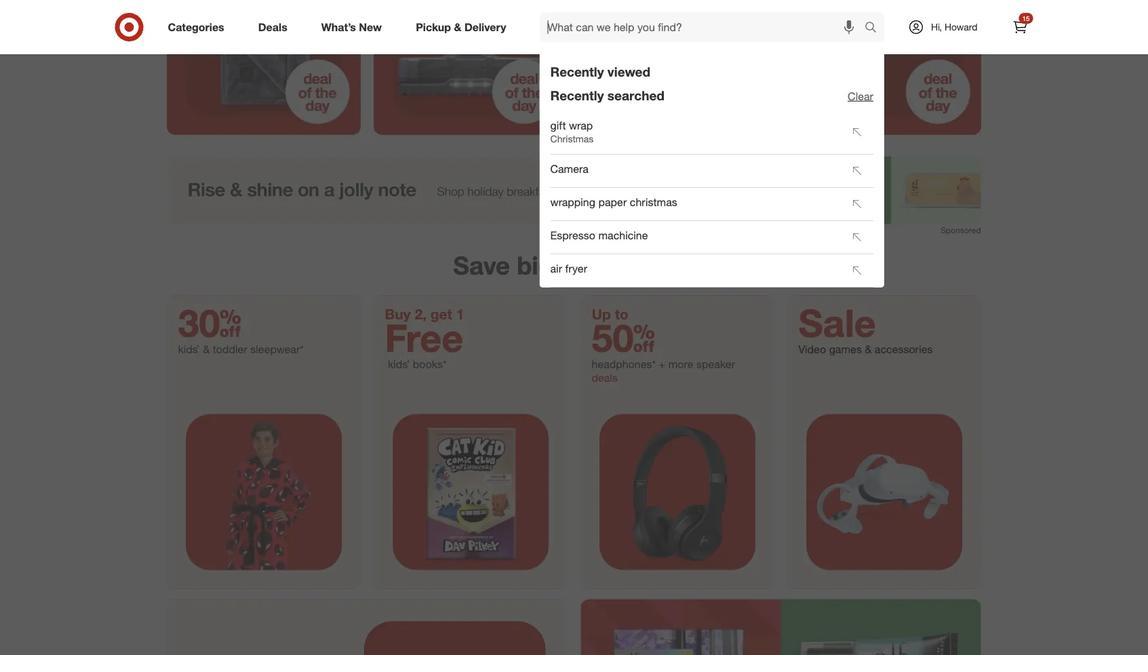 Task type: vqa. For each thing, say whether or not it's contained in the screenshot.
Advertising
no



Task type: locate. For each thing, give the bounding box(es) containing it.
recently for recently viewed
[[550, 64, 604, 79]]

kids' left books*
[[388, 357, 410, 371]]

accessories
[[875, 342, 933, 356]]

categories link
[[156, 12, 241, 42]]

gifts
[[643, 250, 695, 280]]

0 horizontal spatial &
[[203, 342, 210, 356]]

0 vertical spatial recently
[[550, 64, 604, 79]]

deals
[[592, 371, 618, 384]]

paper
[[599, 196, 627, 209]]

video
[[799, 342, 826, 356]]

0 horizontal spatial kids'
[[178, 342, 200, 356]]

up
[[592, 305, 611, 322]]

free
[[385, 315, 463, 361]]

kids'
[[178, 342, 200, 356], [388, 357, 410, 371]]

2,
[[415, 305, 427, 322]]

1 target deal of the day image from the left
[[167, 0, 361, 135]]

fryer
[[565, 262, 587, 275]]

0 vertical spatial kids'
[[178, 342, 200, 356]]

& inside pickup & delivery link
[[454, 20, 462, 34]]

15 link
[[1006, 12, 1035, 42]]

2 recently from the top
[[550, 88, 604, 103]]

4 target deal of the day image from the left
[[788, 0, 981, 135]]

30
[[178, 300, 241, 346]]

recently for recently searched
[[550, 88, 604, 103]]

kids' inside 30 kids' & toddler sleepwear*
[[178, 342, 200, 356]]

recently viewed
[[550, 64, 651, 79]]

wrapping
[[550, 196, 596, 209]]

recently
[[550, 64, 604, 79], [550, 88, 604, 103]]

50
[[592, 315, 655, 361]]

pickup & delivery
[[416, 20, 506, 34]]

1 vertical spatial recently
[[550, 88, 604, 103]]

camera
[[550, 163, 589, 176]]

target deal of the day image
[[167, 0, 361, 135], [374, 0, 567, 135], [581, 0, 774, 135], [788, 0, 981, 135]]

& right pickup
[[454, 20, 462, 34]]

searched
[[608, 88, 665, 103]]

kids' left toddler
[[178, 342, 200, 356]]

& inside 30 kids' & toddler sleepwear*
[[203, 342, 210, 356]]

wrapping paper christmas link
[[550, 189, 841, 219]]

pickup
[[416, 20, 451, 34]]

big
[[517, 250, 554, 280]]

viewed
[[608, 64, 651, 79]]

recently up "wrap" in the top of the page
[[550, 88, 604, 103]]

1 horizontal spatial &
[[454, 20, 462, 34]]

1 horizontal spatial kids'
[[388, 357, 410, 371]]

gift wrap christmas
[[550, 119, 594, 145]]

kids' books*
[[385, 357, 447, 371]]

recently up recently searched
[[550, 64, 604, 79]]

+
[[659, 357, 666, 371]]

buy 2, get 1
[[385, 305, 464, 322]]

books*
[[413, 357, 447, 371]]

clear link
[[848, 90, 874, 103]]

& left toddler
[[203, 342, 210, 356]]

&
[[454, 20, 462, 34], [203, 342, 210, 356], [865, 342, 872, 356]]

& right games at the right of page
[[865, 342, 872, 356]]

sleepwear*
[[250, 342, 304, 356]]

1
[[456, 305, 464, 322]]

advertisement region
[[167, 156, 981, 224]]

2 horizontal spatial &
[[865, 342, 872, 356]]

christmas
[[550, 133, 594, 145]]

1 recently from the top
[[550, 64, 604, 79]]

save big on top gifts
[[453, 250, 695, 280]]



Task type: describe. For each thing, give the bounding box(es) containing it.
sale video games & accessories
[[799, 300, 933, 356]]

delivery
[[465, 20, 506, 34]]

recently searched
[[550, 88, 665, 103]]

sponsored
[[941, 225, 981, 235]]

what's new
[[321, 20, 382, 34]]

search button
[[859, 12, 891, 45]]

gift
[[550, 119, 566, 132]]

categories
[[168, 20, 224, 34]]

christmas
[[630, 196, 677, 209]]

pickup & delivery link
[[404, 12, 523, 42]]

games
[[829, 342, 862, 356]]

espresso machicine link
[[550, 223, 841, 252]]

new
[[359, 20, 382, 34]]

up to
[[592, 305, 629, 322]]

wrap
[[569, 119, 593, 132]]

search
[[859, 22, 891, 35]]

headphones* + more speaker deals
[[592, 357, 735, 384]]

2 target deal of the day image from the left
[[374, 0, 567, 135]]

what's
[[321, 20, 356, 34]]

deals
[[258, 20, 287, 34]]

air fryer link
[[550, 256, 841, 286]]

more
[[669, 357, 694, 371]]

& inside sale video games & accessories
[[865, 342, 872, 356]]

what's new link
[[310, 12, 399, 42]]

headphones*
[[592, 357, 656, 371]]

sale
[[799, 300, 876, 346]]

to
[[615, 305, 629, 322]]

1 vertical spatial kids'
[[388, 357, 410, 371]]

3 target deal of the day image from the left
[[581, 0, 774, 135]]

get
[[431, 305, 452, 322]]

camera link
[[550, 156, 841, 186]]

top
[[597, 250, 636, 280]]

deals link
[[247, 12, 304, 42]]

on
[[560, 250, 590, 280]]

What can we help you find? suggestions appear below search field
[[540, 12, 868, 42]]

machicine
[[599, 229, 648, 242]]

hi,
[[931, 21, 942, 33]]

30 kids' & toddler sleepwear*
[[178, 300, 304, 356]]

air
[[550, 262, 562, 275]]

15
[[1022, 14, 1030, 22]]

espresso machicine
[[550, 229, 648, 242]]

buy
[[385, 305, 411, 322]]

espresso
[[550, 229, 596, 242]]

howard
[[945, 21, 978, 33]]

wrapping paper christmas
[[550, 196, 677, 209]]

air fryer
[[550, 262, 587, 275]]

toddler
[[213, 342, 247, 356]]

speaker
[[697, 357, 735, 371]]

save
[[453, 250, 510, 280]]

hi, howard
[[931, 21, 978, 33]]

clear
[[848, 90, 874, 103]]



